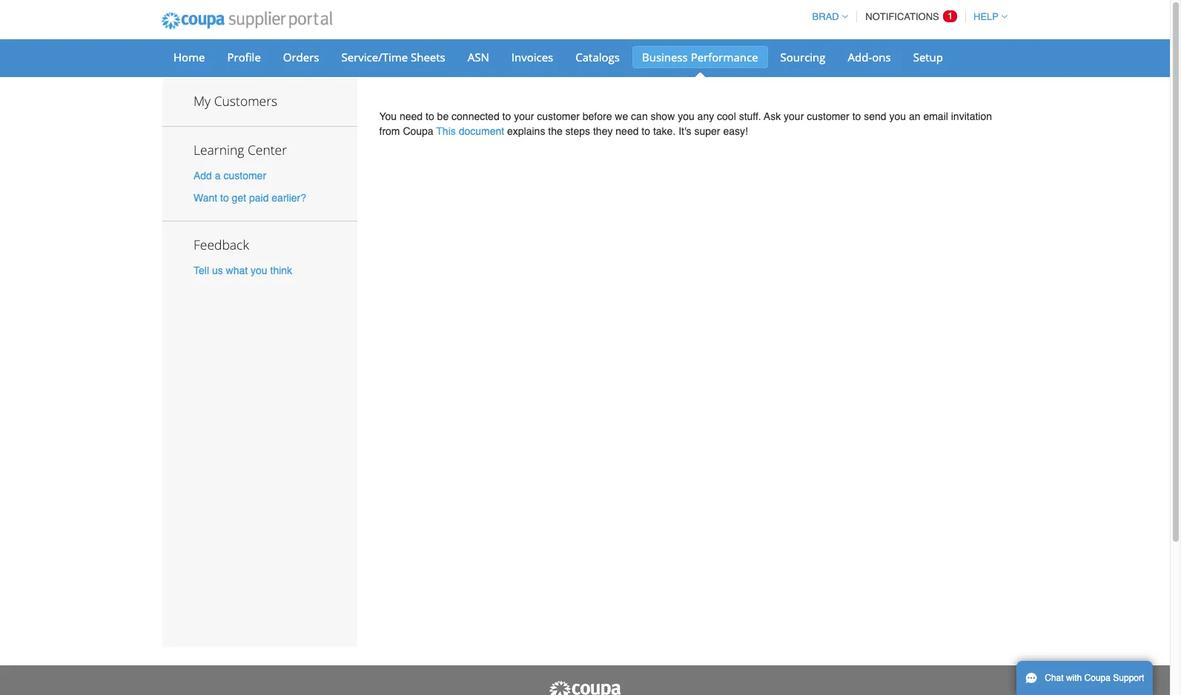 Task type: locate. For each thing, give the bounding box(es) containing it.
we
[[615, 111, 629, 122]]

1 vertical spatial coupa
[[1085, 674, 1111, 684]]

you left an
[[890, 111, 907, 122]]

take.
[[654, 125, 676, 137]]

navigation
[[806, 2, 1008, 31]]

easy!
[[724, 125, 749, 137]]

earlier?
[[272, 192, 306, 204]]

to
[[426, 111, 435, 122], [503, 111, 511, 122], [853, 111, 862, 122], [642, 125, 651, 137], [220, 192, 229, 204]]

coupa inside you need to be connected to your customer before we can show you any cool stuff.  ask your customer to send you an email invitation from coupa
[[403, 125, 434, 137]]

service/time sheets
[[342, 50, 446, 65]]

help
[[974, 11, 999, 22]]

connected
[[452, 111, 500, 122]]

be
[[437, 111, 449, 122]]

home
[[174, 50, 205, 65]]

2 horizontal spatial customer
[[807, 111, 850, 122]]

center
[[248, 141, 287, 159]]

your right ask
[[784, 111, 805, 122]]

brad
[[813, 11, 840, 22]]

feedback
[[194, 236, 249, 253]]

0 horizontal spatial need
[[400, 111, 423, 122]]

want to get paid earlier?
[[194, 192, 306, 204]]

show
[[651, 111, 675, 122]]

0 horizontal spatial coupa
[[403, 125, 434, 137]]

your up explains
[[514, 111, 534, 122]]

ask
[[764, 111, 781, 122]]

learning
[[194, 141, 244, 159]]

a
[[215, 170, 221, 182]]

business
[[642, 50, 688, 65]]

coupa left this
[[403, 125, 434, 137]]

need right "you" on the top left of page
[[400, 111, 423, 122]]

cool
[[718, 111, 737, 122]]

get
[[232, 192, 246, 204]]

0 vertical spatial coupa supplier portal image
[[151, 2, 343, 39]]

need
[[400, 111, 423, 122], [616, 125, 639, 137]]

us
[[212, 265, 223, 276]]

coupa
[[403, 125, 434, 137], [1085, 674, 1111, 684]]

add-
[[848, 50, 873, 65]]

brad link
[[806, 11, 849, 22]]

0 vertical spatial need
[[400, 111, 423, 122]]

notifications 1
[[866, 10, 954, 22]]

notifications
[[866, 11, 940, 22]]

to down can
[[642, 125, 651, 137]]

add-ons link
[[839, 46, 901, 68]]

business performance link
[[633, 46, 768, 68]]

asn link
[[458, 46, 499, 68]]

catalogs
[[576, 50, 620, 65]]

1 vertical spatial need
[[616, 125, 639, 137]]

chat with coupa support button
[[1017, 662, 1154, 696]]

with
[[1067, 674, 1083, 684]]

add
[[194, 170, 212, 182]]

1
[[948, 10, 954, 22]]

to left get
[[220, 192, 229, 204]]

0 horizontal spatial customer
[[224, 170, 266, 182]]

think
[[270, 265, 292, 276]]

1 your from the left
[[514, 111, 534, 122]]

need down we
[[616, 125, 639, 137]]

to left send
[[853, 111, 862, 122]]

customer up the
[[537, 111, 580, 122]]

coupa supplier portal image
[[151, 2, 343, 39], [548, 681, 622, 696]]

your
[[514, 111, 534, 122], [784, 111, 805, 122]]

chat
[[1046, 674, 1064, 684]]

1 horizontal spatial your
[[784, 111, 805, 122]]

profile link
[[218, 46, 271, 68]]

my customers
[[194, 92, 278, 110]]

email
[[924, 111, 949, 122]]

send
[[865, 111, 887, 122]]

1 horizontal spatial coupa
[[1085, 674, 1111, 684]]

0 horizontal spatial coupa supplier portal image
[[151, 2, 343, 39]]

document
[[459, 125, 505, 137]]

1 horizontal spatial you
[[678, 111, 695, 122]]

you inside button
[[251, 265, 268, 276]]

navigation containing notifications 1
[[806, 2, 1008, 31]]

ons
[[873, 50, 892, 65]]

customer up want to get paid earlier? at the top left of page
[[224, 170, 266, 182]]

coupa right the with
[[1085, 674, 1111, 684]]

explains
[[507, 125, 546, 137]]

0 horizontal spatial you
[[251, 265, 268, 276]]

you left "think"
[[251, 265, 268, 276]]

customer
[[537, 111, 580, 122], [807, 111, 850, 122], [224, 170, 266, 182]]

help link
[[968, 11, 1008, 22]]

add a customer link
[[194, 170, 266, 182]]

0 vertical spatial coupa
[[403, 125, 434, 137]]

to up explains
[[503, 111, 511, 122]]

they
[[594, 125, 613, 137]]

this
[[437, 125, 456, 137]]

customer left send
[[807, 111, 850, 122]]

1 vertical spatial coupa supplier portal image
[[548, 681, 622, 696]]

1 horizontal spatial need
[[616, 125, 639, 137]]

orders
[[283, 50, 319, 65]]

0 horizontal spatial your
[[514, 111, 534, 122]]

you
[[678, 111, 695, 122], [890, 111, 907, 122], [251, 265, 268, 276]]

you up it's
[[678, 111, 695, 122]]

1 horizontal spatial coupa supplier portal image
[[548, 681, 622, 696]]



Task type: vqa. For each thing, say whether or not it's contained in the screenshot.
Changes
no



Task type: describe. For each thing, give the bounding box(es) containing it.
sourcing
[[781, 50, 826, 65]]

add a customer
[[194, 170, 266, 182]]

profile
[[227, 50, 261, 65]]

you need to be connected to your customer before we can show you any cool stuff.  ask your customer to send you an email invitation from coupa
[[380, 111, 993, 137]]

home link
[[164, 46, 215, 68]]

can
[[631, 111, 648, 122]]

want to get paid earlier? link
[[194, 192, 306, 204]]

service/time
[[342, 50, 408, 65]]

asn
[[468, 50, 490, 65]]

to left be
[[426, 111, 435, 122]]

performance
[[691, 50, 759, 65]]

you
[[380, 111, 397, 122]]

service/time sheets link
[[332, 46, 455, 68]]

before
[[583, 111, 612, 122]]

invoices link
[[502, 46, 563, 68]]

chat with coupa support
[[1046, 674, 1145, 684]]

learning center
[[194, 141, 287, 159]]

sourcing link
[[771, 46, 836, 68]]

customers
[[214, 92, 278, 110]]

steps
[[566, 125, 591, 137]]

paid
[[249, 192, 269, 204]]

tell
[[194, 265, 209, 276]]

super
[[695, 125, 721, 137]]

it's
[[679, 125, 692, 137]]

need inside you need to be connected to your customer before we can show you any cool stuff.  ask your customer to send you an email invitation from coupa
[[400, 111, 423, 122]]

this document explains the steps they need to take. it's super easy!
[[437, 125, 749, 137]]

setup link
[[904, 46, 953, 68]]

2 your from the left
[[784, 111, 805, 122]]

an
[[910, 111, 921, 122]]

support
[[1114, 674, 1145, 684]]

stuff.
[[739, 111, 762, 122]]

add-ons
[[848, 50, 892, 65]]

1 horizontal spatial customer
[[537, 111, 580, 122]]

sheets
[[411, 50, 446, 65]]

catalogs link
[[566, 46, 630, 68]]

want
[[194, 192, 218, 204]]

invoices
[[512, 50, 554, 65]]

coupa inside chat with coupa support button
[[1085, 674, 1111, 684]]

my
[[194, 92, 211, 110]]

the
[[548, 125, 563, 137]]

this document link
[[437, 125, 505, 137]]

setup
[[914, 50, 944, 65]]

business performance
[[642, 50, 759, 65]]

from
[[380, 125, 400, 137]]

tell us what you think
[[194, 265, 292, 276]]

tell us what you think button
[[194, 263, 292, 278]]

2 horizontal spatial you
[[890, 111, 907, 122]]

invitation
[[952, 111, 993, 122]]

what
[[226, 265, 248, 276]]

orders link
[[274, 46, 329, 68]]

any
[[698, 111, 715, 122]]



